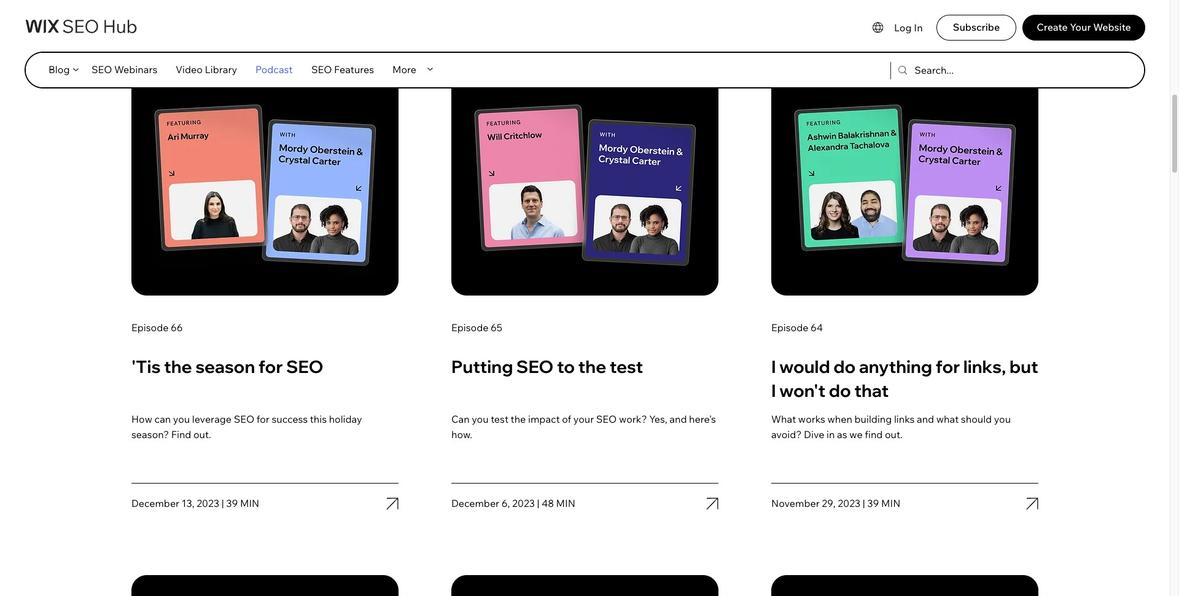 Task type: describe. For each thing, give the bounding box(es) containing it.
video
[[176, 63, 203, 76]]

december for 'tis
[[132, 497, 180, 509]]

list containing 'tis the season for seo
[[37, 2, 1134, 596]]

episode for 'tis
[[132, 321, 169, 334]]

success
[[272, 413, 308, 425]]

november 29, 2023 | 39 min
[[772, 497, 901, 509]]

of
[[562, 413, 572, 425]]

2 i from the top
[[772, 380, 777, 401]]

seo webinars
[[92, 63, 157, 76]]

video library link
[[167, 57, 246, 82]]

min for the
[[557, 497, 576, 509]]

more
[[393, 63, 417, 76]]

1 horizontal spatial test
[[610, 356, 644, 377]]

create
[[1037, 21, 1069, 33]]

anything
[[860, 356, 933, 377]]

66
[[171, 321, 183, 334]]

seo inside how can you leverage seo for success this holiday season? find out.
[[234, 413, 255, 425]]

when
[[828, 413, 853, 425]]

i would do anything for links, but i won't do that
[[772, 356, 1039, 401]]

seo inside can you test the impact of your seo work? yes, and here's how.
[[597, 413, 617, 425]]

39 for do
[[868, 497, 880, 509]]

we
[[850, 428, 863, 441]]

0 horizontal spatial the
[[164, 356, 192, 377]]

in
[[915, 22, 923, 34]]

november
[[772, 497, 820, 509]]

impact
[[528, 413, 560, 425]]

6,
[[502, 497, 510, 509]]

2023 for would
[[838, 497, 861, 509]]

'tis the season for seo image
[[132, 28, 399, 296]]

1 list item from the left
[[130, 573, 401, 596]]

episode 66
[[132, 321, 183, 334]]

2 list item from the left
[[450, 573, 721, 596]]

podcast
[[256, 63, 293, 76]]

log in
[[895, 22, 923, 34]]

'tis the season for seo
[[132, 356, 324, 377]]

december for putting
[[452, 497, 500, 509]]

can
[[155, 413, 171, 425]]

'tis the season for seo list item
[[130, 26, 401, 524]]

min for for
[[240, 497, 259, 509]]

out. inside 'what works when building links and what should you avoid? dive in as we find out.'
[[886, 428, 903, 441]]

website
[[1094, 21, 1132, 33]]

seo webinars link
[[82, 57, 167, 82]]

this
[[310, 413, 327, 425]]

2023 for seo
[[512, 497, 535, 509]]

and inside can you test the impact of your seo work? yes, and here's how.
[[670, 413, 687, 425]]

find
[[171, 428, 191, 441]]

create your website
[[1037, 21, 1132, 33]]

i would do anything for links, but i won't do that image
[[772, 28, 1039, 296]]

episode for i
[[772, 321, 809, 334]]

and inside 'what works when building links and what should you avoid? dive in as we find out.'
[[917, 413, 935, 425]]

december 6, 2023 | 48 min
[[452, 497, 576, 509]]

1 vertical spatial do
[[829, 380, 852, 401]]

would
[[780, 356, 831, 377]]

that
[[855, 380, 889, 401]]

seo left to
[[517, 356, 554, 377]]

min for anything
[[882, 497, 901, 509]]

blog
[[49, 63, 70, 76]]

in
[[827, 428, 835, 441]]

season?
[[132, 428, 169, 441]]

video library
[[176, 63, 237, 76]]

features
[[334, 63, 374, 76]]

the for can
[[511, 413, 526, 425]]

putting
[[452, 356, 513, 377]]



Task type: locate. For each thing, give the bounding box(es) containing it.
None search field
[[892, 57, 1041, 84]]

december 13, 2023 | 39 min
[[132, 497, 259, 509]]

yes,
[[650, 413, 668, 425]]

1 horizontal spatial episode
[[452, 321, 489, 334]]

0 horizontal spatial episode
[[132, 321, 169, 334]]

min
[[240, 497, 259, 509], [557, 497, 576, 509], [882, 497, 901, 509]]

library
[[205, 63, 237, 76]]

putting seo to the test image
[[452, 28, 719, 296]]

holiday
[[329, 413, 362, 425]]

3 2023 from the left
[[838, 497, 861, 509]]

the right 'tis at the bottom of page
[[164, 356, 192, 377]]

you inside how can you leverage seo for success this holiday season? find out.
[[173, 413, 190, 425]]

the for putting
[[579, 356, 607, 377]]

2 horizontal spatial 2023
[[838, 497, 861, 509]]

2023 right 13,
[[197, 497, 219, 509]]

work?
[[619, 413, 647, 425]]

1 min from the left
[[240, 497, 259, 509]]

| left 48
[[537, 497, 540, 509]]

64
[[811, 321, 824, 334]]

episode left 64
[[772, 321, 809, 334]]

you inside 'what works when building links and what should you avoid? dive in as we find out.'
[[995, 413, 1012, 425]]

2 2023 from the left
[[512, 497, 535, 509]]

you up "find"
[[173, 413, 190, 425]]

2 out. from the left
[[886, 428, 903, 441]]

2023 inside i would do anything for links, but i won't do that list item
[[838, 497, 861, 509]]

subscribe link
[[937, 15, 1017, 41]]

seo right your
[[597, 413, 617, 425]]

| for to
[[537, 497, 540, 509]]

find
[[865, 428, 883, 441]]

how.
[[452, 428, 473, 441]]

episode left the 65
[[452, 321, 489, 334]]

december inside 'tis the season for seo list item
[[132, 497, 180, 509]]

test inside can you test the impact of your seo work? yes, and here's how.
[[491, 413, 509, 425]]

episode 64
[[772, 321, 824, 334]]

test right the can
[[491, 413, 509, 425]]

podcast link
[[246, 57, 302, 82]]

as
[[838, 428, 848, 441]]

episode inside i would do anything for links, but i won't do that list item
[[772, 321, 809, 334]]

i
[[772, 356, 777, 377], [772, 380, 777, 401]]

|
[[222, 497, 224, 509], [537, 497, 540, 509], [863, 497, 866, 509]]

test up work?
[[610, 356, 644, 377]]

how can you leverage seo for success this holiday season? find out.
[[132, 413, 362, 441]]

1 | from the left
[[222, 497, 224, 509]]

and right links
[[917, 413, 935, 425]]

39 right 29,
[[868, 497, 880, 509]]

0 horizontal spatial list item
[[130, 573, 401, 596]]

but
[[1010, 356, 1039, 377]]

do
[[834, 356, 856, 377], [829, 380, 852, 401]]

2 horizontal spatial the
[[579, 356, 607, 377]]

what
[[937, 413, 959, 425]]

putting seo to the test
[[452, 356, 644, 377]]

you
[[173, 413, 190, 425], [472, 413, 489, 425], [995, 413, 1012, 425]]

min inside 'tis the season for seo list item
[[240, 497, 259, 509]]

works
[[799, 413, 826, 425]]

and
[[670, 413, 687, 425], [917, 413, 935, 425]]

how
[[132, 413, 152, 425]]

1 episode from the left
[[132, 321, 169, 334]]

december left 6,
[[452, 497, 500, 509]]

the inside can you test the impact of your seo work? yes, and here's how.
[[511, 413, 526, 425]]

what
[[772, 413, 797, 425]]

2023 inside 'tis the season for seo list item
[[197, 497, 219, 509]]

1 horizontal spatial the
[[511, 413, 526, 425]]

3 list item from the left
[[770, 573, 1041, 596]]

out. inside how can you leverage seo for success this holiday season? find out.
[[194, 428, 211, 441]]

list
[[37, 2, 1134, 596]]

webinars
[[114, 63, 157, 76]]

1 horizontal spatial |
[[537, 497, 540, 509]]

2023
[[197, 497, 219, 509], [512, 497, 535, 509], [838, 497, 861, 509]]

seo
[[92, 63, 112, 76], [312, 63, 332, 76], [286, 356, 324, 377], [517, 356, 554, 377], [234, 413, 255, 425], [597, 413, 617, 425]]

0 horizontal spatial december
[[132, 497, 180, 509]]

1 i from the top
[[772, 356, 777, 377]]

1 december from the left
[[132, 497, 180, 509]]

links,
[[964, 356, 1007, 377]]

2 episode from the left
[[452, 321, 489, 334]]

1 out. from the left
[[194, 428, 211, 441]]

for right season
[[259, 356, 283, 377]]

out. down leverage on the left bottom of the page
[[194, 428, 211, 441]]

39 right 13,
[[226, 497, 238, 509]]

1 horizontal spatial list item
[[450, 573, 721, 596]]

list item
[[130, 573, 401, 596], [450, 573, 721, 596], [770, 573, 1041, 596]]

for left 'success' at the left of the page
[[257, 413, 270, 425]]

2023 inside putting seo to the test list item
[[512, 497, 535, 509]]

avoid?
[[772, 428, 802, 441]]

39 inside 'tis the season for seo list item
[[226, 497, 238, 509]]

out. down links
[[886, 428, 903, 441]]

do up that
[[834, 356, 856, 377]]

0 horizontal spatial test
[[491, 413, 509, 425]]

1 horizontal spatial min
[[557, 497, 576, 509]]

i would do anything for links, but i won't do that list item
[[770, 26, 1041, 524]]

episode inside putting seo to the test list item
[[452, 321, 489, 334]]

2 you from the left
[[472, 413, 489, 425]]

39 for season
[[226, 497, 238, 509]]

the right to
[[579, 356, 607, 377]]

39
[[226, 497, 238, 509], [868, 497, 880, 509]]

| inside 'tis the season for seo list item
[[222, 497, 224, 509]]

episode 65
[[452, 321, 503, 334]]

episode
[[132, 321, 169, 334], [452, 321, 489, 334], [772, 321, 809, 334]]

3 | from the left
[[863, 497, 866, 509]]

episode for putting
[[452, 321, 489, 334]]

can
[[452, 413, 470, 425]]

out.
[[194, 428, 211, 441], [886, 428, 903, 441]]

2023 right 6,
[[512, 497, 535, 509]]

2 horizontal spatial list item
[[770, 573, 1041, 596]]

2 horizontal spatial |
[[863, 497, 866, 509]]

1 horizontal spatial out.
[[886, 428, 903, 441]]

log
[[895, 22, 912, 34]]

here's
[[690, 413, 717, 425]]

can you test the impact of your seo work? yes, and here's how.
[[452, 413, 717, 441]]

links
[[895, 413, 915, 425]]

2 min from the left
[[557, 497, 576, 509]]

2 horizontal spatial you
[[995, 413, 1012, 425]]

| inside i would do anything for links, but i won't do that list item
[[863, 497, 866, 509]]

should
[[962, 413, 993, 425]]

the
[[164, 356, 192, 377], [579, 356, 607, 377], [511, 413, 526, 425]]

1 horizontal spatial you
[[472, 413, 489, 425]]

building
[[855, 413, 892, 425]]

1 vertical spatial test
[[491, 413, 509, 425]]

december left 13,
[[132, 497, 180, 509]]

| for season
[[222, 497, 224, 509]]

1 39 from the left
[[226, 497, 238, 509]]

create your website link
[[1023, 15, 1146, 41]]

| for do
[[863, 497, 866, 509]]

48
[[542, 497, 554, 509]]

for left links,
[[936, 356, 961, 377]]

1 2023 from the left
[[197, 497, 219, 509]]

0 horizontal spatial and
[[670, 413, 687, 425]]

won't
[[780, 380, 826, 401]]

the left impact
[[511, 413, 526, 425]]

for
[[259, 356, 283, 377], [936, 356, 961, 377], [257, 413, 270, 425]]

2 and from the left
[[917, 413, 935, 425]]

2 | from the left
[[537, 497, 540, 509]]

subscribe
[[954, 21, 1001, 33]]

65
[[491, 321, 503, 334]]

dive
[[804, 428, 825, 441]]

3 min from the left
[[882, 497, 901, 509]]

0 horizontal spatial out.
[[194, 428, 211, 441]]

0 horizontal spatial 39
[[226, 497, 238, 509]]

seo features link
[[302, 57, 383, 82]]

| inside putting seo to the test list item
[[537, 497, 540, 509]]

0 horizontal spatial |
[[222, 497, 224, 509]]

2023 right 29,
[[838, 497, 861, 509]]

2 december from the left
[[452, 497, 500, 509]]

29,
[[822, 497, 836, 509]]

what works when building links and what should you avoid? dive in as we find out.
[[772, 413, 1012, 441]]

you right the can
[[472, 413, 489, 425]]

2 horizontal spatial episode
[[772, 321, 809, 334]]

13,
[[182, 497, 195, 509]]

1 horizontal spatial 39
[[868, 497, 880, 509]]

1 and from the left
[[670, 413, 687, 425]]

your
[[574, 413, 594, 425]]

0 horizontal spatial min
[[240, 497, 259, 509]]

log in link
[[895, 15, 931, 40]]

your
[[1071, 21, 1092, 33]]

0 vertical spatial test
[[610, 356, 644, 377]]

39 inside i would do anything for links, but i won't do that list item
[[868, 497, 880, 509]]

episode inside 'tis the season for seo list item
[[132, 321, 169, 334]]

0 horizontal spatial 2023
[[197, 497, 219, 509]]

| right 29,
[[863, 497, 866, 509]]

0 horizontal spatial you
[[173, 413, 190, 425]]

i left won't
[[772, 380, 777, 401]]

2023 for the
[[197, 497, 219, 509]]

season
[[196, 356, 255, 377]]

you inside can you test the impact of your seo work? yes, and here's how.
[[472, 413, 489, 425]]

for inside i would do anything for links, but i won't do that
[[936, 356, 961, 377]]

1 horizontal spatial december
[[452, 497, 500, 509]]

Search... search field
[[915, 57, 1015, 84]]

for inside how can you leverage seo for success this holiday season? find out.
[[257, 413, 270, 425]]

seo features
[[312, 63, 374, 76]]

episode left the 66
[[132, 321, 169, 334]]

and right yes,
[[670, 413, 687, 425]]

seo left 'features' on the left top of page
[[312, 63, 332, 76]]

0 vertical spatial do
[[834, 356, 856, 377]]

min inside i would do anything for links, but i won't do that list item
[[882, 497, 901, 509]]

2 39 from the left
[[868, 497, 880, 509]]

2 horizontal spatial min
[[882, 497, 901, 509]]

december
[[132, 497, 180, 509], [452, 497, 500, 509]]

you right should
[[995, 413, 1012, 425]]

1 you from the left
[[173, 413, 190, 425]]

'tis
[[132, 356, 161, 377]]

to
[[557, 356, 575, 377]]

0 vertical spatial i
[[772, 356, 777, 377]]

test
[[610, 356, 644, 377], [491, 413, 509, 425]]

leverage
[[192, 413, 232, 425]]

3 you from the left
[[995, 413, 1012, 425]]

3 episode from the left
[[772, 321, 809, 334]]

| right 13,
[[222, 497, 224, 509]]

i left would
[[772, 356, 777, 377]]

min inside putting seo to the test list item
[[557, 497, 576, 509]]

1 vertical spatial i
[[772, 380, 777, 401]]

seo right leverage on the left bottom of the page
[[234, 413, 255, 425]]

1 horizontal spatial and
[[917, 413, 935, 425]]

do up 'when'
[[829, 380, 852, 401]]

1 horizontal spatial 2023
[[512, 497, 535, 509]]

seo left webinars
[[92, 63, 112, 76]]

putting seo to the test list item
[[450, 26, 721, 524]]

december inside putting seo to the test list item
[[452, 497, 500, 509]]

seo up the this
[[286, 356, 324, 377]]



Task type: vqa. For each thing, say whether or not it's contained in the screenshot.
the associated with Putting
yes



